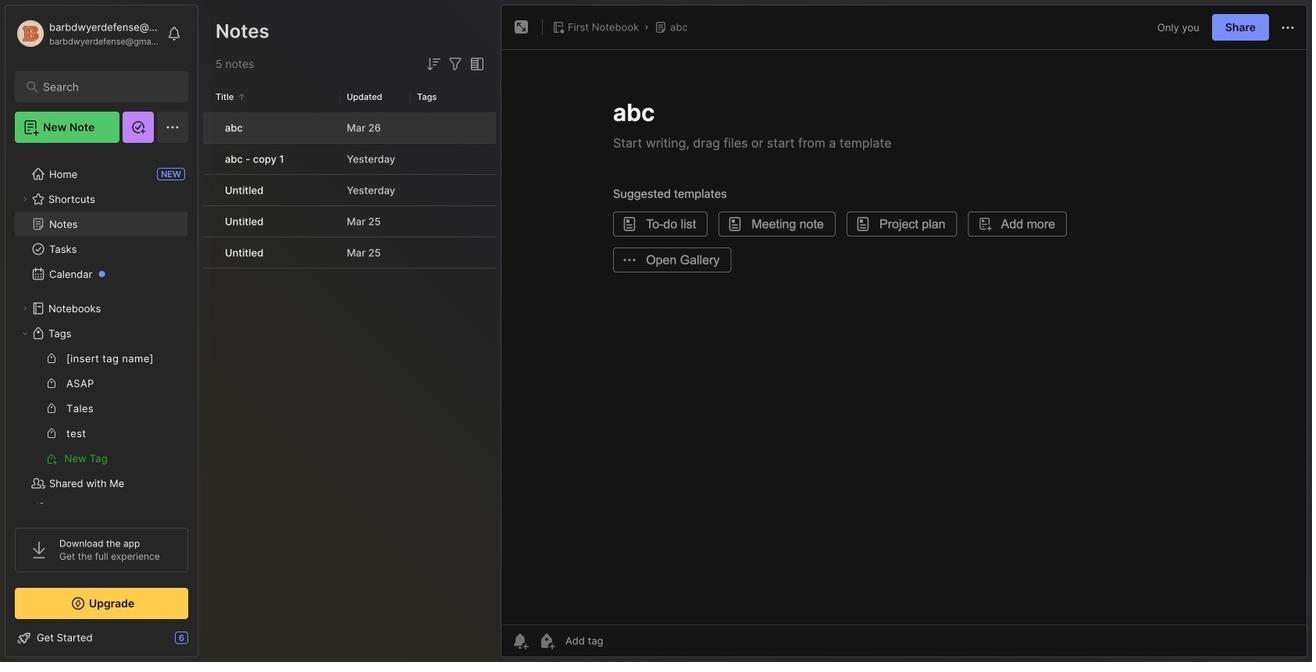 Task type: describe. For each thing, give the bounding box(es) containing it.
Sort options field
[[424, 55, 443, 73]]

3 cell from the top
[[203, 175, 216, 206]]

expand notebooks image
[[20, 304, 30, 313]]

more actions image
[[1279, 18, 1298, 37]]

Account field
[[15, 18, 159, 49]]

Add tag field
[[564, 635, 681, 648]]

click to collapse image
[[197, 634, 209, 653]]

none search field inside the main element
[[43, 77, 168, 96]]

5 cell from the top
[[203, 238, 216, 268]]

expand tags image
[[20, 329, 30, 338]]

group inside "tree"
[[15, 346, 188, 471]]

tree inside the main element
[[5, 152, 198, 556]]

2 cell from the top
[[203, 144, 216, 174]]

More actions field
[[1279, 18, 1298, 37]]

4 cell from the top
[[203, 206, 216, 237]]



Task type: locate. For each thing, give the bounding box(es) containing it.
add filters image
[[446, 55, 465, 73]]

main element
[[0, 0, 203, 663]]

Note Editor text field
[[502, 49, 1307, 625]]

group
[[15, 346, 188, 471]]

row group
[[203, 113, 496, 270]]

expand note image
[[513, 18, 531, 37]]

1 cell from the top
[[203, 113, 216, 143]]

Help and Learning task checklist field
[[5, 626, 198, 651]]

add a reminder image
[[511, 632, 530, 651]]

add tag image
[[538, 632, 556, 651]]

tree
[[5, 152, 198, 556]]

Search text field
[[43, 80, 168, 95]]

View options field
[[465, 55, 487, 73]]

note window element
[[501, 5, 1308, 662]]

None search field
[[43, 77, 168, 96]]

cell
[[203, 113, 216, 143], [203, 144, 216, 174], [203, 175, 216, 206], [203, 206, 216, 237], [203, 238, 216, 268]]

Add filters field
[[446, 55, 465, 73]]



Task type: vqa. For each thing, say whether or not it's contained in the screenshot.
MAIN element
yes



